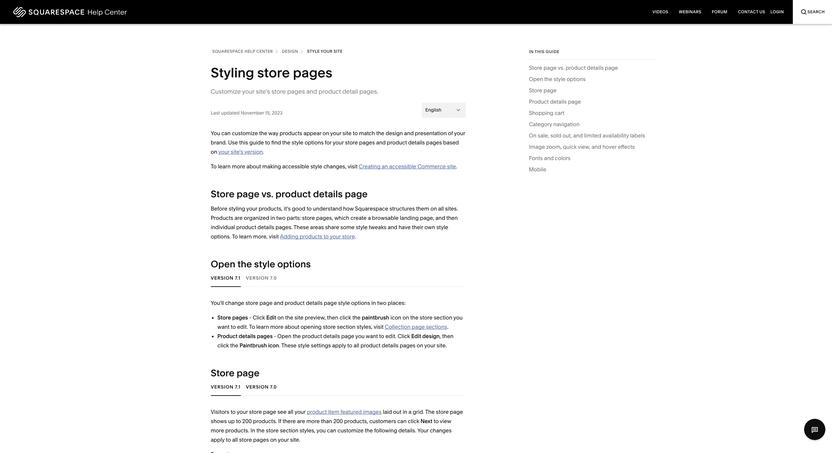 Task type: vqa. For each thing, say whether or not it's contained in the screenshot.
leftmost the two
yes



Task type: locate. For each thing, give the bounding box(es) containing it.
to right options.
[[232, 233, 238, 240]]

to inside 'before styling your products, it's good to understand how squarespace structures them on all sites. products are organized in two parts: store pages, which create a browsable landing page, and then individual product details pages. these areas share some style tweaks and have their own style options. to learn more, visit'
[[307, 205, 312, 212]]

,
[[440, 333, 441, 339]]

0 vertical spatial then
[[446, 215, 458, 221]]

want down you'll
[[217, 324, 230, 330]]

this
[[535, 49, 545, 54], [239, 139, 248, 146]]

1 vertical spatial products
[[300, 233, 322, 240]]

1 vertical spatial you
[[355, 333, 365, 339]]

sale,
[[538, 132, 549, 139]]

vs. up organized
[[261, 188, 273, 200]]

2 horizontal spatial to
[[249, 324, 255, 330]]

shopping cart
[[529, 110, 564, 116]]

style left changes,
[[310, 163, 322, 170]]

details
[[587, 64, 604, 71], [550, 98, 567, 105], [408, 139, 425, 146], [313, 188, 343, 200], [258, 224, 274, 231], [306, 300, 323, 306], [239, 333, 256, 339], [323, 333, 340, 339], [382, 342, 398, 349]]

2 horizontal spatial in
[[403, 409, 407, 415]]

0 vertical spatial this
[[535, 49, 545, 54]]

1 tab list from the top
[[211, 269, 466, 287]]

2 horizontal spatial you
[[453, 314, 463, 321]]

0 vertical spatial vs.
[[558, 64, 564, 71]]

2 7.0 from the top
[[270, 384, 277, 390]]

1 horizontal spatial about
[[285, 324, 299, 330]]

2 horizontal spatial visit
[[374, 324, 384, 330]]

to left match
[[353, 130, 358, 137]]

store page link
[[529, 86, 557, 97]]

1 vertical spatial section
[[337, 324, 355, 330]]

version 7.1 up you'll
[[211, 275, 241, 281]]

version 7.1 for visitors to your store page see all your
[[211, 384, 241, 390]]

version 7.1 button for visitors to your store page see all your
[[211, 378, 241, 396]]

product down paintbrush
[[361, 342, 381, 349]]

to down up
[[226, 436, 231, 443]]

guide up store page vs. product details page "link" at right
[[546, 49, 560, 54]]

1 horizontal spatial you
[[355, 333, 365, 339]]

2 version 7.0 from the top
[[246, 384, 277, 390]]

1 version 7.1 from the top
[[211, 275, 241, 281]]

1 vertical spatial products,
[[344, 418, 368, 425]]

0 vertical spatial products
[[280, 130, 302, 137]]

0 horizontal spatial squarespace
[[212, 49, 243, 54]]

open down store pages - click edit on the site preview, then click the paintbrush at left bottom
[[277, 333, 291, 339]]

1 horizontal spatial visit
[[348, 163, 358, 170]]

0 vertical spatial a
[[368, 215, 371, 221]]

product inside product details page link
[[529, 98, 549, 105]]

webinars
[[679, 9, 701, 14]]

then down sites.
[[446, 215, 458, 221]]

customize your site's store pages and product detail pages.
[[211, 88, 378, 95]]

0 horizontal spatial store page
[[211, 367, 259, 379]]

icon right paintbrush
[[268, 342, 279, 349]]

1 horizontal spatial icon
[[390, 314, 401, 321]]

store inside you can customize the way products appear on your site to match the design and presentation of your brand. use this guide to find the style options for your store pages and product details pages based on
[[345, 139, 358, 146]]

store page down paintbrush
[[211, 367, 259, 379]]

to right good
[[307, 205, 312, 212]]

two left places:
[[377, 300, 386, 306]]

these down the parts:
[[294, 224, 309, 231]]

0 vertical spatial -
[[249, 314, 251, 321]]

style up icon on the store section you want to edit. to learn more about opening store section styles, visit
[[338, 300, 350, 306]]

areas
[[310, 224, 324, 231]]

all left sites.
[[438, 205, 444, 212]]

labels
[[630, 132, 645, 139]]

2 vertical spatial you
[[317, 427, 326, 434]]

design down the sections at the right of page
[[422, 333, 440, 339]]

1 horizontal spatial are
[[297, 418, 305, 425]]

version
[[211, 275, 234, 281], [246, 275, 269, 281], [211, 384, 234, 390], [246, 384, 269, 390]]

their
[[412, 224, 423, 231]]

1 horizontal spatial two
[[377, 300, 386, 306]]

0 vertical spatial version 7.0
[[246, 275, 277, 281]]

1 vertical spatial product
[[217, 333, 238, 339]]

edit down collection page sections link
[[411, 333, 421, 339]]

1 horizontal spatial a
[[408, 409, 412, 415]]

1 7.1 from the top
[[235, 275, 241, 281]]

about inside icon on the store section you want to edit. to learn more about opening store section styles, visit
[[285, 324, 299, 330]]

products
[[280, 130, 302, 137], [300, 233, 322, 240]]

brand.
[[211, 139, 227, 146]]

200
[[242, 418, 252, 425], [333, 418, 343, 425]]

styling store pages
[[211, 64, 332, 81]]

1 vertical spatial pages.
[[275, 224, 292, 231]]

0 horizontal spatial want
[[217, 324, 230, 330]]

1 horizontal spatial in
[[371, 300, 376, 306]]

section down "there"
[[280, 427, 298, 434]]

0 vertical spatial to
[[211, 163, 217, 170]]

1 version 7.0 from the top
[[246, 275, 277, 281]]

on inside icon on the store section you want to edit. to learn more about opening store section styles, visit
[[403, 314, 409, 321]]

can inside laid out in a grid. the store page shows up to 200 products. if there are more than 200 products, customers can click
[[397, 418, 407, 425]]

you inside to view more products. in the store section styles, you can customize the following details. your changes apply to all store pages on your site.
[[317, 427, 326, 434]]

2 vertical spatial then
[[442, 333, 454, 339]]

0 horizontal spatial store page vs. product details page
[[211, 188, 368, 200]]

section up the sections at the right of page
[[434, 314, 452, 321]]

all right see
[[288, 409, 293, 415]]

the inside icon on the store section you want to edit. to learn more about opening store section styles, visit
[[410, 314, 418, 321]]

0 horizontal spatial are
[[235, 215, 243, 221]]

1 version 7.1 button from the top
[[211, 269, 241, 287]]

of
[[448, 130, 453, 137]]

a
[[368, 215, 371, 221], [408, 409, 412, 415]]

store page vs. product details page up it's
[[211, 188, 368, 200]]

store
[[257, 64, 290, 81], [272, 88, 286, 95], [345, 139, 358, 146], [302, 215, 315, 221], [342, 233, 355, 240], [245, 300, 258, 306], [420, 314, 433, 321], [323, 324, 336, 330], [249, 409, 262, 415], [436, 409, 449, 415], [266, 427, 279, 434], [239, 436, 252, 443]]

learn down your site's version link
[[218, 163, 231, 170]]

your up organized
[[246, 205, 257, 212]]

design right match
[[386, 130, 403, 137]]

0 horizontal spatial click
[[217, 342, 229, 349]]

fonts and colors link
[[529, 153, 571, 165]]

product down opening
[[302, 333, 322, 339]]

version 7.1 button up "visitors"
[[211, 378, 241, 396]]

you
[[211, 130, 220, 137]]

about down version
[[246, 163, 261, 170]]

0 vertical spatial store page vs. product details page
[[529, 64, 618, 71]]

1 horizontal spatial customize
[[338, 427, 364, 434]]

two
[[276, 215, 286, 221], [377, 300, 386, 306]]

0 horizontal spatial in
[[251, 427, 255, 434]]

to right up
[[236, 418, 241, 425]]

site right 'commerce' at the right top of page
[[447, 163, 456, 170]]

0 vertical spatial click
[[340, 314, 351, 321]]

for
[[325, 139, 332, 146]]

images
[[363, 409, 382, 415]]

in this guide
[[529, 49, 560, 54]]

site left match
[[343, 130, 352, 137]]

to inside icon on the store section you want to edit. to learn more about opening store section styles, visit
[[231, 324, 236, 330]]

0 horizontal spatial product
[[217, 333, 238, 339]]

have
[[399, 224, 411, 231]]

product details page
[[529, 98, 581, 105]]

product inside "link"
[[566, 64, 586, 71]]

places:
[[388, 300, 406, 306]]

options inside you can customize the way products appear on your site to match the design and presentation of your brand. use this guide to find the style options for your store pages and product details pages based on
[[305, 139, 324, 146]]

1 horizontal spatial accessible
[[389, 163, 416, 170]]

click down 'grid.'
[[408, 418, 419, 425]]

more inside icon on the store section you want to edit. to learn more about opening store section styles, visit
[[270, 324, 284, 330]]

version 7.1 button
[[211, 269, 241, 287], [211, 378, 241, 396]]

learn up paintbrush
[[256, 324, 269, 330]]

learn
[[218, 163, 231, 170], [239, 233, 252, 240], [256, 324, 269, 330]]

1 vertical spatial 7.1
[[235, 384, 241, 390]]

navigation
[[553, 121, 580, 128]]

the inside , then click the
[[230, 342, 238, 349]]

apply down shows
[[211, 436, 225, 443]]

edit
[[266, 314, 276, 321], [411, 333, 421, 339]]

styling
[[229, 205, 245, 212]]

version 7.0
[[246, 275, 277, 281], [246, 384, 277, 390]]

0 vertical spatial can
[[221, 130, 231, 137]]

change
[[225, 300, 244, 306]]

in inside 'before styling your products, it's good to understand how squarespace structures them on all sites. products are organized in two parts: store pages, which create a browsable landing page, and then individual product details pages. these areas share some style tweaks and have their own style options. to learn more, visit'
[[270, 215, 275, 221]]

2 vertical spatial click
[[408, 418, 419, 425]]

fonts
[[529, 155, 543, 161]]

1 horizontal spatial products,
[[344, 418, 368, 425]]

open the style options down more,
[[211, 258, 311, 270]]

way
[[268, 130, 278, 137]]

then right ','
[[442, 333, 454, 339]]

style inside you can customize the way products appear on your site to match the design and presentation of your brand. use this guide to find the style options for your store pages and product details pages based on
[[292, 139, 303, 146]]

store page vs. product details page link
[[529, 63, 618, 74]]

following
[[374, 427, 397, 434]]

products, left it's
[[259, 205, 283, 212]]

featured
[[341, 409, 362, 415]]

2 version 7.1 from the top
[[211, 384, 241, 390]]

1 horizontal spatial edit.
[[385, 333, 396, 339]]

category
[[529, 121, 552, 128]]

in up paintbrush
[[371, 300, 376, 306]]

contact us
[[738, 9, 765, 14]]

a left 'grid.'
[[408, 409, 412, 415]]

0 vertical spatial products,
[[259, 205, 283, 212]]

cart
[[555, 110, 564, 116]]

and
[[306, 88, 317, 95], [404, 130, 414, 137], [573, 132, 583, 139], [376, 139, 386, 146], [592, 143, 601, 150], [544, 155, 554, 161], [436, 215, 445, 221], [388, 224, 397, 231], [274, 300, 283, 306]]

version 7.1 button up you'll
[[211, 269, 241, 287]]

are inside 'before styling your products, it's good to understand how squarespace structures them on all sites. products are organized in two parts: store pages, which create a browsable landing page, and then individual product details pages. these areas share some style tweaks and have their own style options. to learn more, visit'
[[235, 215, 243, 221]]

to inside laid out in a grid. the store page shows up to 200 products. if there are more than 200 products, customers can click
[[236, 418, 241, 425]]

2 version 7.0 button from the top
[[246, 378, 277, 396]]

tab list
[[211, 269, 466, 287], [211, 378, 466, 396]]

can down out
[[397, 418, 407, 425]]

2023
[[272, 110, 283, 116]]

product up good
[[276, 188, 311, 200]]

1 horizontal spatial to
[[232, 233, 238, 240]]

match
[[359, 130, 375, 137]]

0 vertical spatial section
[[434, 314, 452, 321]]

2 tab list from the top
[[211, 378, 466, 396]]

more
[[232, 163, 245, 170], [270, 324, 284, 330], [306, 418, 320, 425], [211, 427, 224, 434]]

0 vertical spatial want
[[217, 324, 230, 330]]

1 vertical spatial a
[[408, 409, 412, 415]]

0 vertical spatial in
[[270, 215, 275, 221]]

options.
[[211, 233, 231, 240]]

tweaks
[[369, 224, 386, 231]]

0 horizontal spatial open the style options
[[211, 258, 311, 270]]

options down adding
[[277, 258, 311, 270]]

visit left creating
[[348, 163, 358, 170]]

0 vertical spatial are
[[235, 215, 243, 221]]

a inside laid out in a grid. the store page shows up to 200 products. if there are more than 200 products, customers can click
[[408, 409, 412, 415]]

vs. inside "link"
[[558, 64, 564, 71]]

squarespace up create
[[355, 205, 388, 212]]

200 down the item
[[333, 418, 343, 425]]

details.
[[398, 427, 416, 434]]

design
[[386, 130, 403, 137], [422, 333, 440, 339]]

0 vertical spatial edit.
[[237, 324, 248, 330]]

you can customize the way products appear on your site to match the design and presentation of your brand. use this guide to find the style options for your store pages and product details pages based on
[[211, 130, 465, 155]]

open down options.
[[211, 258, 235, 270]]

0 vertical spatial open
[[529, 76, 543, 82]]

2 7.1 from the top
[[235, 384, 241, 390]]

next
[[421, 418, 432, 425]]

two inside 'before styling your products, it's good to understand how squarespace structures them on all sites. products are organized in two parts: store pages, which create a browsable landing page, and then individual product details pages. these areas share some style tweaks and have their own style options. to learn more, visit'
[[276, 215, 286, 221]]

commerce
[[417, 163, 446, 170]]

us
[[760, 9, 765, 14]]

style down store page vs. product details page "link" at right
[[554, 76, 565, 82]]

click down collection
[[398, 333, 410, 339]]

200 right up
[[242, 418, 252, 425]]

want down paintbrush
[[366, 333, 378, 339]]

1 horizontal spatial open
[[277, 333, 291, 339]]

store inside "link"
[[529, 64, 542, 71]]

1 horizontal spatial styles,
[[357, 324, 372, 330]]

to down paintbrush
[[379, 333, 384, 339]]

1 vertical spatial design
[[422, 333, 440, 339]]

0 horizontal spatial accessible
[[282, 163, 309, 170]]

2 horizontal spatial can
[[397, 418, 407, 425]]

view,
[[578, 143, 590, 150]]

0 horizontal spatial open
[[211, 258, 235, 270]]

the
[[544, 76, 552, 82], [259, 130, 267, 137], [376, 130, 384, 137], [282, 139, 290, 146], [238, 258, 252, 270], [285, 314, 293, 321], [352, 314, 361, 321], [410, 314, 418, 321], [293, 333, 301, 339], [230, 342, 238, 349], [256, 427, 265, 434], [365, 427, 373, 434]]

product
[[566, 64, 586, 71], [319, 88, 341, 95], [387, 139, 407, 146], [276, 188, 311, 200], [236, 224, 256, 231], [285, 300, 305, 306], [302, 333, 322, 339], [361, 342, 381, 349], [307, 409, 327, 415]]

1 horizontal spatial apply
[[332, 342, 346, 349]]

2 version 7.1 button from the top
[[211, 378, 241, 396]]

products up find
[[280, 130, 302, 137]]

0 horizontal spatial a
[[368, 215, 371, 221]]

products, down featured
[[344, 418, 368, 425]]

colors
[[555, 155, 571, 161]]

site. down ','
[[437, 342, 447, 349]]

find
[[271, 139, 281, 146]]

store page up product details page
[[529, 87, 557, 94]]

0 horizontal spatial two
[[276, 215, 286, 221]]

to
[[353, 130, 358, 137], [265, 139, 270, 146], [307, 205, 312, 212], [324, 233, 329, 240], [231, 324, 236, 330], [379, 333, 384, 339], [347, 342, 352, 349], [231, 409, 236, 415], [236, 418, 241, 425], [434, 418, 439, 425], [226, 436, 231, 443]]

are
[[235, 215, 243, 221], [297, 418, 305, 425]]

site's
[[256, 88, 270, 95]]

your inside to view more products. in the store section styles, you can customize the following details. your changes apply to all store pages on your site.
[[278, 436, 289, 443]]

1 7.0 from the top
[[270, 275, 277, 281]]

0 vertical spatial learn
[[218, 163, 231, 170]]

style right find
[[292, 139, 303, 146]]

section up , then click the
[[337, 324, 355, 330]]

styles, inside to view more products. in the store section styles, you can customize the following details. your changes apply to all store pages on your site.
[[300, 427, 315, 434]]

apply inside to view more products. in the store section styles, you can customize the following details. your changes apply to all store pages on your site.
[[211, 436, 225, 443]]

these inside 'before styling your products, it's good to understand how squarespace structures them on all sites. products are organized in two parts: store pages, which create a browsable landing page, and then individual product details pages. these areas share some style tweaks and have their own style options. to learn more, visit'
[[294, 224, 309, 231]]

click inside , then click the
[[217, 342, 229, 349]]

0 vertical spatial click
[[253, 314, 265, 321]]

two down it's
[[276, 215, 286, 221]]

styles, down paintbrush
[[357, 324, 372, 330]]

fonts and colors
[[529, 155, 571, 161]]

more down shows
[[211, 427, 224, 434]]

accessible right making
[[282, 163, 309, 170]]

edit.
[[237, 324, 248, 330], [385, 333, 396, 339]]

contact us link
[[733, 0, 771, 24]]

0 horizontal spatial this
[[239, 139, 248, 146]]

click up product details pages - open the product details page you want to edit. click edit design
[[340, 314, 351, 321]]

customize up use
[[232, 130, 258, 137]]

store page vs. product details page
[[529, 64, 618, 71], [211, 188, 368, 200]]

product up creating an accessible commerce site link
[[387, 139, 407, 146]]

version 7.0 button for you'll change store page and product details page style options in two places:
[[246, 269, 277, 287]]

customize inside you can customize the way products appear on your site to match the design and presentation of your brand. use this guide to find the style options for your store pages and product details pages based on
[[232, 130, 258, 137]]

pages. right the detail
[[359, 88, 378, 95]]

product
[[529, 98, 549, 105], [217, 333, 238, 339]]

visit right more,
[[269, 233, 279, 240]]

can
[[221, 130, 231, 137], [397, 418, 407, 425], [327, 427, 336, 434]]

1 vertical spatial are
[[297, 418, 305, 425]]

apply
[[332, 342, 346, 349], [211, 436, 225, 443]]

your down share
[[330, 233, 341, 240]]

then right preview,
[[327, 314, 338, 321]]

effects
[[618, 143, 635, 150]]

version 7.1 up "visitors"
[[211, 384, 241, 390]]

1 horizontal spatial store page
[[529, 87, 557, 94]]

products, inside laid out in a grid. the store page shows up to 200 products. if there are more than 200 products, customers can click
[[344, 418, 368, 425]]

design link
[[282, 48, 298, 55]]

open the style options
[[529, 76, 586, 82], [211, 258, 311, 270]]

site. down "there"
[[290, 436, 300, 443]]

products. inside laid out in a grid. the store page shows up to 200 products. if there are more than 200 products, customers can click
[[253, 418, 277, 425]]

styles, down visitors to your store page see all your product item featured images
[[300, 427, 315, 434]]

all
[[438, 205, 444, 212], [354, 342, 359, 349], [288, 409, 293, 415], [232, 436, 238, 443]]

edit. up paintbrush
[[237, 324, 248, 330]]

0 vertical spatial about
[[246, 163, 261, 170]]

0 vertical spatial design
[[386, 130, 403, 137]]

1 horizontal spatial 200
[[333, 418, 343, 425]]

.
[[263, 148, 264, 155], [456, 163, 457, 170], [355, 233, 356, 240], [447, 324, 448, 330], [279, 342, 280, 349]]

0 horizontal spatial site.
[[290, 436, 300, 443]]

version 7.0 for you'll change store page and product details page style options in two places:
[[246, 275, 277, 281]]

collection page sections .
[[385, 324, 448, 330]]

site up opening
[[295, 314, 303, 321]]

store page vs. product details page up open the style options link
[[529, 64, 618, 71]]

squarespace up styling
[[212, 49, 243, 54]]

0 vertical spatial squarespace
[[212, 49, 243, 54]]

are down "styling"
[[235, 215, 243, 221]]

1 vertical spatial tab list
[[211, 378, 466, 396]]

1 vertical spatial products.
[[225, 427, 249, 434]]

product inside 'before styling your products, it's good to understand how squarespace structures them on all sites. products are organized in two parts: store pages, which create a browsable landing page, and then individual product details pages. these areas share some style tweaks and have their own style options. to learn more, visit'
[[236, 224, 256, 231]]

version 7.1 button for you'll change store page and product details page style options in two places:
[[211, 269, 241, 287]]

product up the than
[[307, 409, 327, 415]]

your down if
[[278, 436, 289, 443]]

before styling your products, it's good to understand how squarespace structures them on all sites. products are organized in two parts: store pages, which create a browsable landing page, and then individual product details pages. these areas share some style tweaks and have their own style options. to learn more, visit
[[211, 205, 458, 240]]

creating an accessible commerce site link
[[359, 163, 456, 170]]

1 vertical spatial click
[[398, 333, 410, 339]]

to down product details pages - open the product details page you want to edit. click edit design
[[347, 342, 352, 349]]

are down visitors to your store page see all your product item featured images
[[297, 418, 305, 425]]

1 vertical spatial to
[[232, 233, 238, 240]]

products. down up
[[225, 427, 249, 434]]

your up "there"
[[295, 409, 306, 415]]

2 vertical spatial to
[[249, 324, 255, 330]]

1 horizontal spatial product
[[529, 98, 549, 105]]

can right the you
[[221, 130, 231, 137]]

design inside you can customize the way products appear on your site to match the design and presentation of your brand. use this guide to find the style options for your store pages and product details pages based on
[[386, 130, 403, 137]]

product for product details page
[[529, 98, 549, 105]]

2 horizontal spatial click
[[408, 418, 419, 425]]

version
[[244, 148, 263, 155]]

0 vertical spatial tab list
[[211, 269, 466, 287]]

0 vertical spatial product
[[529, 98, 549, 105]]

0 horizontal spatial products,
[[259, 205, 283, 212]]

guide inside you can customize the way products appear on your site to match the design and presentation of your brand. use this guide to find the style options for your store pages and product details pages based on
[[249, 139, 264, 146]]

1 version 7.0 button from the top
[[246, 269, 277, 287]]

options down store page vs. product details page "link" at right
[[567, 76, 586, 82]]

to down change
[[231, 324, 236, 330]]

0 horizontal spatial to
[[211, 163, 217, 170]]

1 horizontal spatial vs.
[[558, 64, 564, 71]]

visit inside 'before styling your products, it's good to understand how squarespace structures them on all sites. products are organized in two parts: store pages, which create a browsable landing page, and then individual product details pages. these areas share some style tweaks and have their own style options. to learn more, visit'
[[269, 233, 279, 240]]

1 horizontal spatial learn
[[239, 233, 252, 240]]

1 vertical spatial 7.0
[[270, 384, 277, 390]]

can inside you can customize the way products appear on your site to match the design and presentation of your brand. use this guide to find the style options for your store pages and product details pages based on
[[221, 130, 231, 137]]

click left paintbrush
[[217, 342, 229, 349]]

details inside you can customize the way products appear on your site to match the design and presentation of your brand. use this guide to find the style options for your store pages and product details pages based on
[[408, 139, 425, 146]]

style left settings
[[298, 342, 310, 349]]

product for product details pages - open the product details page you want to edit. click edit design
[[217, 333, 238, 339]]

0 vertical spatial these
[[294, 224, 309, 231]]

to up paintbrush
[[249, 324, 255, 330]]

in inside laid out in a grid. the store page shows up to 200 products. if there are more than 200 products, customers can click
[[403, 409, 407, 415]]

contact
[[738, 9, 758, 14]]

15,
[[265, 110, 271, 116]]



Task type: describe. For each thing, give the bounding box(es) containing it.
product inside you can customize the way products appear on your site to match the design and presentation of your brand. use this guide to find the style options for your store pages and product details pages based on
[[387, 139, 407, 146]]

your down 'brand.' at the left top
[[218, 148, 229, 155]]

then inside 'before styling your products, it's good to understand how squarespace structures them on all sites. products are organized in two parts: store pages, which create a browsable landing page, and then individual product details pages. these areas share some style tweaks and have their own style options. to learn more, visit'
[[446, 215, 458, 221]]

version 7.1 for you'll change store page and product details page style options in two places:
[[211, 275, 241, 281]]

forum link
[[707, 0, 733, 24]]

your right style
[[321, 49, 333, 54]]

out
[[393, 409, 401, 415]]

1 vertical spatial in
[[371, 300, 376, 306]]

store inside 'before styling your products, it's good to understand how squarespace structures them on all sites. products are organized in two parts: store pages, which create a browsable landing page, and then individual product details pages. these areas share some style tweaks and have their own style options. to learn more, visit'
[[302, 215, 315, 221]]

videos
[[653, 9, 668, 14]]

november
[[241, 110, 264, 116]]

learn inside 'before styling your products, it's good to understand how squarespace structures them on all sites. products are organized in two parts: store pages, which create a browsable landing page, and then individual product details pages. these areas share some style tweaks and have their own style options. to learn more, visit'
[[239, 233, 252, 240]]

structures
[[390, 205, 415, 212]]

on
[[529, 132, 536, 139]]

product left the detail
[[319, 88, 341, 95]]

learn inside icon on the store section you want to edit. to learn more about opening store section styles, visit
[[256, 324, 269, 330]]

click inside laid out in a grid. the store page shows up to 200 products. if there are more than 200 products, customers can click
[[408, 418, 419, 425]]

1 vertical spatial then
[[327, 314, 338, 321]]

share
[[325, 224, 339, 231]]

product item featured images link
[[307, 409, 382, 415]]

to learn more about making accessible style changes, visit creating an accessible commerce site .
[[211, 163, 459, 170]]

2 horizontal spatial open
[[529, 76, 543, 82]]

1 vertical spatial store page
[[211, 367, 259, 379]]

your up for
[[330, 130, 341, 137]]

item
[[328, 409, 339, 415]]

, then click the
[[217, 333, 454, 349]]

based
[[443, 139, 459, 146]]

styles, inside icon on the store section you want to edit. to learn more about opening store section styles, visit
[[357, 324, 372, 330]]

products, inside 'before styling your products, it's good to understand how squarespace structures them on all sites. products are organized in two parts: store pages, which create a browsable landing page, and then individual product details pages. these areas share some style tweaks and have their own style options. to learn more, visit'
[[259, 205, 283, 212]]

which
[[334, 215, 349, 221]]

0 vertical spatial pages.
[[359, 88, 378, 95]]

to left view
[[434, 418, 439, 425]]

product up store pages - click edit on the site preview, then click the paintbrush at left bottom
[[285, 300, 305, 306]]

search button
[[793, 0, 832, 24]]

laid
[[383, 409, 392, 415]]

product details page link
[[529, 97, 581, 108]]

site inside you can customize the way products appear on your site to match the design and presentation of your brand. use this guide to find the style options for your store pages and product details pages based on
[[343, 130, 352, 137]]

on inside 'before styling your products, it's good to understand how squarespace structures them on all sites. products are organized in two parts: store pages, which create a browsable landing page, and then individual product details pages. these areas share some style tweaks and have their own style options. to learn more, visit'
[[430, 205, 437, 212]]

your down the sections at the right of page
[[424, 342, 435, 349]]

shopping
[[529, 110, 553, 116]]

1 vertical spatial two
[[377, 300, 386, 306]]

image zoom, quick view, and hover effects
[[529, 143, 635, 150]]

style down more,
[[254, 258, 275, 270]]

0 vertical spatial in
[[529, 49, 534, 54]]

7.1 for visitors to your store page see all your
[[235, 384, 241, 390]]

more inside laid out in a grid. the store page shows up to 200 products. if there are more than 200 products, customers can click
[[306, 418, 320, 425]]

image zoom, quick view, and hover effects link
[[529, 142, 635, 153]]

to down share
[[324, 233, 329, 240]]

last
[[211, 110, 220, 116]]

center
[[256, 49, 273, 54]]

creating
[[359, 163, 380, 170]]

can inside to view more products. in the store section styles, you can customize the following details. your changes apply to all store pages on your site.
[[327, 427, 336, 434]]

0 vertical spatial apply
[[332, 342, 346, 349]]

7.0 for visitors to your store page see all your
[[270, 384, 277, 390]]

sites.
[[445, 205, 458, 212]]

your left site's
[[242, 88, 254, 95]]

1 horizontal spatial store page vs. product details page
[[529, 64, 618, 71]]

hover
[[603, 143, 617, 150]]

pages. inside 'before styling your products, it's good to understand how squarespace structures them on all sites. products are organized in two parts: store pages, which create a browsable landing page, and then individual product details pages. these areas share some style tweaks and have their own style options. to learn more, visit'
[[275, 224, 292, 231]]

2 200 from the left
[[333, 418, 343, 425]]

pages inside to view more products. in the store section styles, you can customize the following details. your changes apply to all store pages on your site.
[[253, 436, 269, 443]]

squarespace inside 'before styling your products, it's good to understand how squarespace structures them on all sites. products are organized in two parts: store pages, which create a browsable landing page, and then individual product details pages. these areas share some style tweaks and have their own style options. to learn more, visit'
[[355, 205, 388, 212]]

1 vertical spatial store page vs. product details page
[[211, 188, 368, 200]]

1 vertical spatial want
[[366, 333, 378, 339]]

login link
[[771, 0, 784, 24]]

section inside to view more products. in the store section styles, you can customize the following details. your changes apply to all store pages on your site.
[[280, 427, 298, 434]]

tab list for visitors to your store page see all your
[[211, 378, 466, 396]]

squarespace inside squarespace help center link
[[212, 49, 243, 54]]

1 vertical spatial vs.
[[261, 188, 273, 200]]

2 horizontal spatial section
[[434, 314, 452, 321]]

tab list for you'll change store page and product details page style options in two places:
[[211, 269, 466, 287]]

parts:
[[287, 215, 301, 221]]

on sale, sold out, and limited availability labels
[[529, 132, 645, 139]]

pages,
[[316, 215, 333, 221]]

squarespace help center
[[212, 49, 273, 54]]

visitors to your store page see all your product item featured images
[[211, 409, 382, 415]]

open the style options link
[[529, 74, 586, 86]]

product details pages - open the product details page you want to edit. click edit design
[[217, 333, 440, 339]]

to view more products. in the store section styles, you can customize the following details. your changes apply to all store pages on your site.
[[211, 418, 452, 443]]

in inside to view more products. in the store section styles, you can customize the following details. your changes apply to all store pages on your site.
[[251, 427, 255, 434]]

english
[[425, 107, 441, 113]]

1 vertical spatial these
[[281, 342, 297, 349]]

your inside 'before styling your products, it's good to understand how squarespace structures them on all sites. products are organized in two parts: store pages, which create a browsable landing page, and then individual product details pages. these areas share some style tweaks and have their own style options. to learn more, visit'
[[246, 205, 257, 212]]

you for click
[[355, 333, 365, 339]]

more down site's
[[232, 163, 245, 170]]

your right "visitors"
[[237, 409, 248, 415]]

on inside to view more products. in the store section styles, you can customize the following details. your changes apply to all store pages on your site.
[[270, 436, 277, 443]]

english button
[[422, 103, 466, 117]]

your right for
[[333, 139, 344, 146]]

you inside icon on the store section you want to edit. to learn more about opening store section styles, visit
[[453, 314, 463, 321]]

shopping cart link
[[529, 108, 564, 120]]

1 vertical spatial -
[[274, 333, 276, 339]]

zoom,
[[546, 143, 562, 150]]

them
[[416, 205, 429, 212]]

products
[[211, 215, 233, 221]]

individual
[[211, 224, 235, 231]]

your right of
[[454, 130, 465, 137]]

style
[[307, 49, 320, 54]]

products. inside to view more products. in the store section styles, you can customize the following details. your changes apply to all store pages on your site.
[[225, 427, 249, 434]]

site. inside to view more products. in the store section styles, you can customize the following details. your changes apply to all store pages on your site.
[[290, 436, 300, 443]]

quick
[[563, 143, 577, 150]]

your
[[417, 427, 429, 434]]

style your site link
[[307, 48, 343, 55]]

all inside to view more products. in the store section styles, you can customize the following details. your changes apply to all store pages on your site.
[[232, 436, 238, 443]]

all inside 'before styling your products, it's good to understand how squarespace structures them on all sites. products are organized in two parts: store pages, which create a browsable landing page, and then individual product details pages. these areas share some style tweaks and have their own style options. to learn more, visit'
[[438, 205, 444, 212]]

7.1 for you'll change store page and product details page style options in two places:
[[235, 275, 241, 281]]

shows
[[211, 418, 227, 425]]

paintbrush icon . these style settings apply to all product details pages on your site.
[[240, 342, 447, 349]]

adding products to your store link
[[280, 233, 355, 240]]

1 200 from the left
[[242, 418, 252, 425]]

icon inside icon on the store section you want to edit. to learn more about opening store section styles, visit
[[390, 314, 401, 321]]

details inside "link"
[[587, 64, 604, 71]]

store pages - click edit on the site preview, then click the paintbrush
[[217, 314, 389, 321]]

to inside 'before styling your products, it's good to understand how squarespace structures them on all sites. products are organized in two parts: store pages, which create a browsable landing page, and then individual product details pages. these areas share some style tweaks and have their own style options. to learn more, visit'
[[232, 233, 238, 240]]

version 7.0 for visitors to your store page see all your
[[246, 384, 277, 390]]

this inside you can customize the way products appear on your site to match the design and presentation of your brand. use this guide to find the style options for your store pages and product details pages based on
[[239, 139, 248, 146]]

opening
[[301, 324, 322, 330]]

adding
[[280, 233, 298, 240]]

products inside you can customize the way products appear on your site to match the design and presentation of your brand. use this guide to find the style options for your store pages and product details pages based on
[[280, 130, 302, 137]]

you for following
[[317, 427, 326, 434]]

updated
[[221, 110, 240, 116]]

collection
[[385, 324, 410, 330]]

availability
[[603, 132, 629, 139]]

are inside laid out in a grid. the store page shows up to 200 products. if there are more than 200 products, customers can click
[[297, 418, 305, 425]]

0 vertical spatial store page
[[529, 87, 557, 94]]

0 vertical spatial visit
[[348, 163, 358, 170]]

limited
[[584, 132, 601, 139]]

2 accessible from the left
[[389, 163, 416, 170]]

to left find
[[265, 139, 270, 146]]

visit inside icon on the store section you want to edit. to learn more about opening store section styles, visit
[[374, 324, 384, 330]]

you'll change store page and product details page style options in two places:
[[211, 300, 406, 306]]

1 horizontal spatial guide
[[546, 49, 560, 54]]

options up paintbrush
[[351, 300, 370, 306]]

mobile
[[529, 166, 546, 173]]

1 horizontal spatial design
[[422, 333, 440, 339]]

details inside 'before styling your products, it's good to understand how squarespace structures them on all sites. products are organized in two parts: store pages, which create a browsable landing page, and then individual product details pages. these areas share some style tweaks and have their own style options. to learn more, visit'
[[258, 224, 274, 231]]

customize inside to view more products. in the store section styles, you can customize the following details. your changes apply to all store pages on your site.
[[338, 427, 364, 434]]

page inside laid out in a grid. the store page shows up to 200 products. if there are more than 200 products, customers can click
[[450, 409, 463, 415]]

grid.
[[413, 409, 424, 415]]

1 accessible from the left
[[282, 163, 309, 170]]

webinars link
[[674, 0, 707, 24]]

changes
[[430, 427, 452, 434]]

more inside to view more products. in the store section styles, you can customize the following details. your changes apply to all store pages on your site.
[[211, 427, 224, 434]]

icon on the store section you want to edit. to learn more about opening store section styles, visit
[[217, 314, 463, 330]]

1 horizontal spatial site.
[[437, 342, 447, 349]]

last updated november 15, 2023
[[211, 110, 283, 116]]

0 horizontal spatial icon
[[268, 342, 279, 349]]

videos link
[[647, 0, 674, 24]]

1 vertical spatial open
[[211, 258, 235, 270]]

all down icon on the store section you want to edit. to learn more about opening store section styles, visit
[[354, 342, 359, 349]]

to inside icon on the store section you want to edit. to learn more about opening store section styles, visit
[[249, 324, 255, 330]]

style right own
[[436, 224, 448, 231]]

before
[[211, 205, 227, 212]]

1 horizontal spatial edit
[[411, 333, 421, 339]]

to up up
[[231, 409, 236, 415]]

detail
[[342, 88, 358, 95]]

some
[[340, 224, 355, 231]]

see
[[277, 409, 286, 415]]

then inside , then click the
[[442, 333, 454, 339]]

how
[[343, 205, 354, 212]]

7.0 for you'll change store page and product details page style options in two places:
[[270, 275, 277, 281]]

style down create
[[356, 224, 368, 231]]

version 7.0 button for visitors to your store page see all your
[[246, 378, 277, 396]]

the
[[425, 409, 435, 415]]

a inside 'before styling your products, it's good to understand how squarespace structures them on all sites. products are organized in two parts: store pages, which create a browsable landing page, and then individual product details pages. these areas share some style tweaks and have their own style options. to learn more, visit'
[[368, 215, 371, 221]]

style your site
[[307, 49, 343, 54]]

it's
[[284, 205, 291, 212]]

store inside laid out in a grid. the store page shows up to 200 products. if there are more than 200 products, customers can click
[[436, 409, 449, 415]]

want inside icon on the store section you want to edit. to learn more about opening store section styles, visit
[[217, 324, 230, 330]]

edit. inside icon on the store section you want to edit. to learn more about opening store section styles, visit
[[237, 324, 248, 330]]

squarespace help center link
[[212, 48, 273, 55]]

0 horizontal spatial about
[[246, 163, 261, 170]]

0 vertical spatial open the style options
[[529, 76, 586, 82]]

site right style
[[334, 49, 343, 54]]

1 horizontal spatial this
[[535, 49, 545, 54]]

0 vertical spatial edit
[[266, 314, 276, 321]]

1 horizontal spatial section
[[337, 324, 355, 330]]

search
[[808, 9, 825, 14]]

0 horizontal spatial -
[[249, 314, 251, 321]]

paintbrush
[[240, 342, 267, 349]]

mobile link
[[529, 165, 546, 176]]

landing
[[400, 215, 419, 221]]



